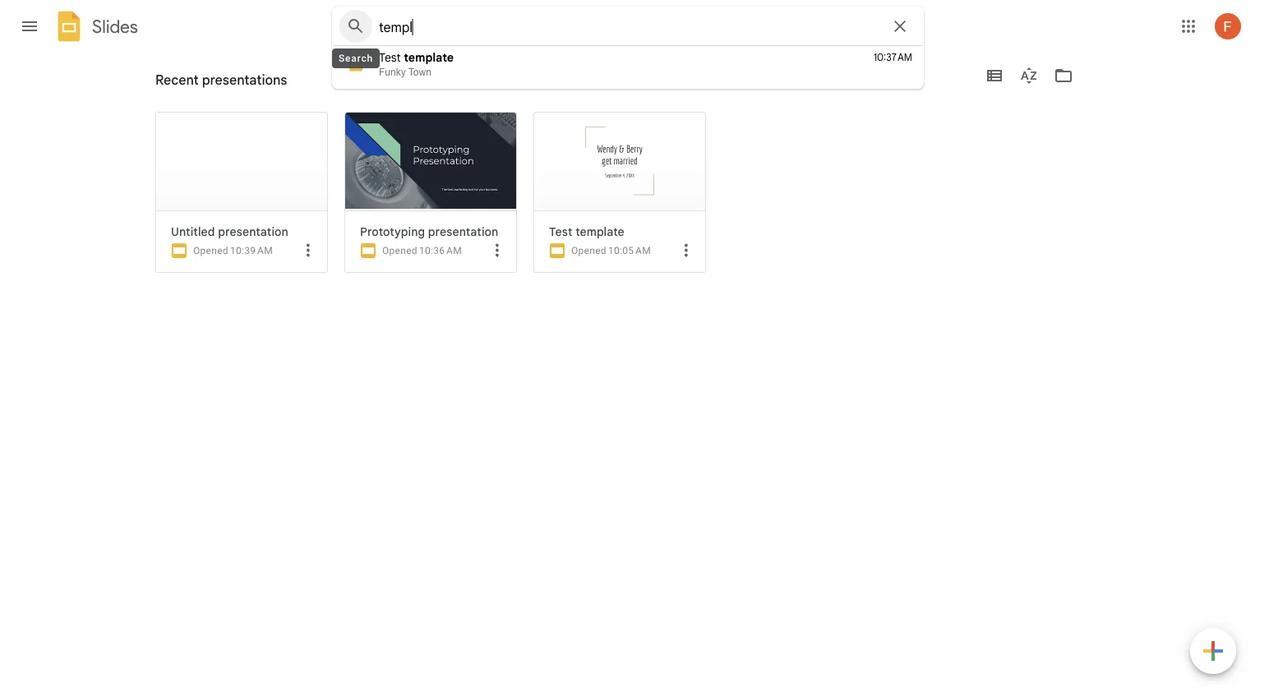 Task type: locate. For each thing, give the bounding box(es) containing it.
create new presentation image
[[1191, 628, 1237, 678]]

town
[[409, 67, 432, 78]]

slides link
[[53, 10, 138, 46]]

presentation inside the prototyping presentation google slides element
[[428, 225, 499, 239]]

1 opened from the left
[[193, 245, 229, 257]]

funky
[[379, 67, 406, 78]]

template inside test template google slides element
[[576, 225, 625, 239]]

opened 10:39 am
[[193, 245, 273, 257]]

opened
[[193, 245, 229, 257], [382, 245, 418, 257], [572, 245, 607, 257]]

10:05 am
[[609, 245, 651, 257]]

test template up opened 10:05 am
[[549, 225, 625, 239]]

last opened by me 10:39 am element
[[230, 245, 273, 257]]

test template up town
[[379, 50, 454, 65]]

2 horizontal spatial opened
[[572, 245, 607, 257]]

1 horizontal spatial template
[[576, 225, 625, 239]]

1 horizontal spatial test template
[[549, 225, 625, 239]]

0 vertical spatial template
[[404, 50, 454, 65]]

1 vertical spatial template
[[576, 225, 625, 239]]

1 horizontal spatial presentation
[[428, 225, 499, 239]]

0 horizontal spatial opened
[[193, 245, 229, 257]]

1 vertical spatial test
[[549, 225, 573, 239]]

1 horizontal spatial test
[[549, 225, 573, 239]]

test template
[[379, 50, 454, 65], [549, 225, 625, 239]]

presentation inside untitled presentation google slides 'element'
[[218, 225, 289, 239]]

test template inside option
[[549, 225, 625, 239]]

test up funky
[[379, 50, 401, 65]]

0 horizontal spatial template
[[404, 50, 454, 65]]

template
[[404, 50, 454, 65], [576, 225, 625, 239]]

untitled presentation google slides element
[[171, 225, 321, 239]]

presentation
[[218, 225, 289, 239], [428, 225, 499, 239]]

0 horizontal spatial test
[[379, 50, 401, 65]]

recent presentations heading
[[155, 53, 287, 105]]

10:37 am element
[[861, 51, 913, 64]]

presentation up 10:39 am
[[218, 225, 289, 239]]

2 presentation from the left
[[428, 225, 499, 239]]

test
[[379, 50, 401, 65], [549, 225, 573, 239]]

presentations inside heading
[[202, 72, 287, 88]]

prototyping presentation google slides element
[[360, 225, 510, 239]]

template up town
[[404, 50, 454, 65]]

opened down the prototyping on the top left of page
[[382, 245, 418, 257]]

opened down untitled
[[193, 245, 229, 257]]

1 horizontal spatial opened
[[382, 245, 418, 257]]

last opened by me 10:05 am element
[[609, 245, 651, 257]]

last opened by me 10:36 am element
[[419, 245, 462, 257]]

recent presentations
[[155, 72, 287, 88], [155, 78, 271, 93]]

0 vertical spatial test template
[[379, 50, 454, 65]]

3 opened from the left
[[572, 245, 607, 257]]

opened inside test template option
[[572, 245, 607, 257]]

10:36 am
[[419, 245, 462, 257]]

2 opened from the left
[[382, 245, 418, 257]]

test template google slides element
[[549, 225, 699, 239]]

presentation for prototyping presentation
[[428, 225, 499, 239]]

test up opened 10:05 am
[[549, 225, 573, 239]]

1 vertical spatial test template
[[549, 225, 625, 239]]

template up opened 10:05 am
[[576, 225, 625, 239]]

presentation up 10:36 am
[[428, 225, 499, 239]]

None search field
[[332, 7, 925, 89]]

presentations
[[202, 72, 287, 88], [196, 78, 271, 93]]

0 horizontal spatial presentation
[[218, 225, 289, 239]]

clear search image
[[884, 10, 917, 43]]

main menu image
[[20, 16, 39, 36]]

template inside search field
[[404, 50, 454, 65]]

0 vertical spatial test
[[379, 50, 401, 65]]

0 horizontal spatial test template
[[379, 50, 454, 65]]

opened inside prototyping presentation option
[[382, 245, 418, 257]]

opened inside untitled presentation option
[[193, 245, 229, 257]]

2 recent presentations from the top
[[155, 78, 271, 93]]

opened down test template google slides element
[[572, 245, 607, 257]]

1 recent from the top
[[155, 72, 199, 88]]

recent
[[155, 72, 199, 88], [155, 78, 193, 93]]

1 presentation from the left
[[218, 225, 289, 239]]



Task type: vqa. For each thing, say whether or not it's contained in the screenshot.
Last opened by me 10:05 AM 'Element'
yes



Task type: describe. For each thing, give the bounding box(es) containing it.
prototyping presentation
[[360, 225, 499, 239]]

untitled presentation
[[171, 225, 289, 239]]

test template inside search field
[[379, 50, 454, 65]]

slides
[[92, 16, 138, 37]]

opened for prototyping
[[382, 245, 418, 257]]

recent inside heading
[[155, 72, 199, 88]]

10:39 am
[[230, 245, 273, 257]]

search
[[339, 53, 373, 64]]

recent presentations list box
[[155, 112, 1101, 697]]

opened for test
[[572, 245, 607, 257]]

funky town
[[379, 67, 432, 78]]

Search bar text field
[[379, 19, 883, 35]]

prototyping presentation option
[[345, 112, 517, 697]]

opened 10:05 am
[[572, 245, 651, 257]]

search image
[[340, 10, 373, 43]]

2 recent from the top
[[155, 78, 193, 93]]

test template option
[[534, 112, 707, 697]]

opened 10:36 am
[[382, 245, 462, 257]]

untitled
[[171, 225, 215, 239]]

presentation for untitled presentation
[[218, 225, 289, 239]]

none search field containing test
[[332, 7, 925, 89]]

opened for untitled
[[193, 245, 229, 257]]

10:37 am
[[874, 51, 913, 64]]

test inside option
[[549, 225, 573, 239]]

prototyping
[[360, 225, 425, 239]]

1 recent presentations from the top
[[155, 72, 287, 88]]

untitled presentation option
[[155, 112, 328, 697]]



